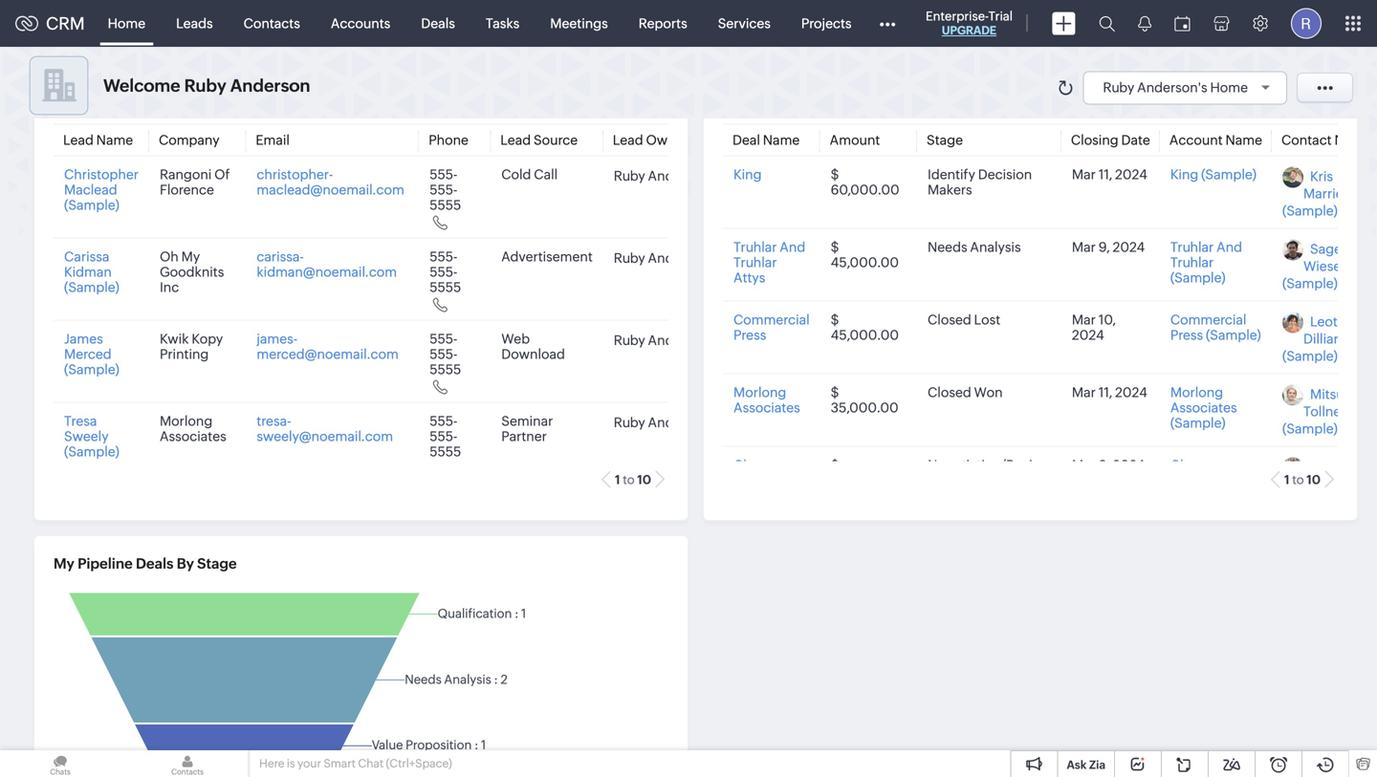 Task type: vqa. For each thing, say whether or not it's contained in the screenshot.
KRIS MARRIER (SAMPLE)
yes



Task type: locate. For each thing, give the bounding box(es) containing it.
mar for analysis
[[1072, 240, 1096, 255]]

1 vertical spatial 9,
[[1099, 458, 1110, 473]]

truhlar and truhlar (sample)
[[1171, 240, 1243, 286]]

1 5555 from the top
[[430, 198, 461, 213]]

1 horizontal spatial commercial
[[1171, 312, 1247, 328]]

1 to 10 for 2024
[[1285, 473, 1321, 487]]

kidman@noemail.com
[[257, 265, 397, 280]]

$ for truhlar and truhlar attys
[[831, 240, 839, 255]]

0 vertical spatial home
[[108, 16, 146, 31]]

2 horizontal spatial lead
[[613, 132, 643, 148]]

(sample) down james
[[64, 362, 119, 377]]

1 press from the left
[[734, 328, 767, 343]]

(sample) inside 'sage wieser (sample)'
[[1283, 276, 1338, 291]]

1 chapman from the left
[[734, 458, 795, 473]]

0 vertical spatial mar 11, 2024
[[1072, 167, 1148, 182]]

2 mar 9, 2024 from the top
[[1072, 458, 1145, 473]]

8 555- from the top
[[430, 429, 458, 444]]

my right oh
[[181, 249, 200, 265]]

truhlar and truhlar (sample) link
[[1171, 240, 1243, 286]]

1 horizontal spatial 1 to 10
[[1285, 473, 1321, 487]]

create menu element
[[1041, 0, 1088, 46]]

$ 35,000.00
[[831, 385, 899, 416]]

$ down 60,000.00
[[831, 240, 839, 255]]

1 for 2024
[[1285, 473, 1290, 487]]

mar 11, 2024 down 'closing date' link
[[1072, 167, 1148, 182]]

2 $ from the top
[[831, 240, 839, 255]]

and up commercial press link
[[780, 240, 806, 255]]

4 555- from the top
[[430, 265, 458, 280]]

my pipeline deals by stage
[[54, 556, 237, 573]]

1 to 10
[[615, 473, 651, 487], [1285, 473, 1321, 487]]

king for king (sample)
[[1171, 167, 1199, 182]]

1 horizontal spatial and
[[1217, 240, 1243, 255]]

simon morasca (sample) link
[[1283, 460, 1357, 509]]

deal
[[733, 132, 761, 148]]

45,000.00 down 60,000.00
[[831, 255, 899, 270]]

mar 9, 2024 up the 10,
[[1072, 240, 1145, 255]]

2 commercial from the left
[[1171, 312, 1247, 328]]

1 horizontal spatial 1
[[1285, 473, 1290, 487]]

2 and from the left
[[1217, 240, 1243, 255]]

name for deal name
[[763, 132, 800, 148]]

press inside commercial press
[[734, 328, 767, 343]]

home right crm
[[108, 16, 146, 31]]

name right the 'contact'
[[1335, 132, 1372, 148]]

1 11, from the top
[[1099, 167, 1113, 182]]

11, down mar 10, 2024
[[1099, 385, 1113, 400]]

lead up the cold
[[501, 132, 531, 148]]

1 king from the left
[[734, 167, 762, 182]]

0 vertical spatial deals
[[421, 16, 455, 31]]

deals
[[421, 16, 455, 31], [136, 556, 174, 573]]

associates for morlong associates 'link'
[[734, 400, 801, 416]]

0 horizontal spatial 1 to 10
[[615, 473, 651, 487]]

5 mar from the top
[[1072, 458, 1096, 473]]

4 5555 from the top
[[430, 444, 461, 460]]

0 vertical spatial $ 45,000.00
[[831, 240, 899, 270]]

mar for decision
[[1072, 167, 1096, 182]]

morlong associates down printing on the top left of the page
[[160, 414, 226, 444]]

(sample) down 'carissa'
[[64, 280, 119, 295]]

commercial down attys
[[734, 312, 810, 328]]

1 $ from the top
[[831, 167, 839, 182]]

5555
[[430, 198, 461, 213], [430, 280, 461, 295], [430, 362, 461, 377], [430, 444, 461, 460]]

1 vertical spatial my
[[54, 556, 74, 573]]

(sample) inside morlong associates (sample)
[[1171, 416, 1226, 431]]

0 vertical spatial mar 9, 2024
[[1072, 240, 1145, 255]]

1 closed from the top
[[928, 312, 972, 328]]

(sample) up commercial press (sample) link
[[1171, 270, 1226, 286]]

signals image
[[1138, 15, 1152, 32]]

2024 for commercial press (sample)
[[1072, 328, 1105, 343]]

(sample) down morlong associates (sample)
[[1171, 473, 1226, 488]]

2 1 to 10 from the left
[[1285, 473, 1321, 487]]

carissa-
[[257, 249, 304, 265]]

morlong inside morlong associates (sample)
[[1171, 385, 1224, 400]]

1 555- 555- 5555 from the top
[[430, 167, 461, 213]]

$ right commercial press link
[[831, 312, 839, 328]]

3 name from the left
[[1226, 132, 1263, 148]]

2 chapman from the left
[[1171, 458, 1232, 473]]

(sample) for morlong associates (sample)
[[1171, 416, 1226, 431]]

commercial press (sample)
[[1171, 312, 1262, 343]]

(sample) for commercial press (sample)
[[1206, 328, 1262, 343]]

(sample) down marrier
[[1283, 203, 1338, 219]]

0 horizontal spatial my
[[54, 556, 74, 573]]

(sample) for leota dilliard (sample)
[[1283, 349, 1338, 364]]

mar 11, 2024 down mar 10, 2024
[[1072, 385, 1148, 400]]

name for contact name
[[1335, 132, 1372, 148]]

and for truhlar and truhlar attys
[[780, 240, 806, 255]]

4 mar from the top
[[1072, 385, 1096, 400]]

(sample) down 'christopher'
[[64, 198, 119, 213]]

chapman down morlong associates 'link'
[[734, 458, 795, 473]]

3 5555 from the top
[[430, 362, 461, 377]]

$ down 35,000.00 in the right bottom of the page
[[831, 458, 839, 473]]

0 vertical spatial 11,
[[1099, 167, 1113, 182]]

james merced (sample) link
[[64, 331, 119, 377]]

owner
[[646, 132, 689, 148]]

associates up chapman link
[[734, 400, 801, 416]]

555- 555- 5555 for christopher- maclead@noemail.com
[[430, 167, 461, 213]]

lead for lead source
[[501, 132, 531, 148]]

tresa sweely (sample)
[[64, 414, 119, 460]]

maclead@noemail.com
[[257, 182, 404, 198]]

$ 70,000.00
[[831, 458, 899, 488]]

press inside "commercial press (sample)"
[[1171, 328, 1204, 343]]

1 vertical spatial $ 45,000.00
[[831, 312, 899, 343]]

0 horizontal spatial lead
[[63, 132, 94, 148]]

commercial inside "commercial press (sample)"
[[1171, 312, 1247, 328]]

2 9, from the top
[[1099, 458, 1110, 473]]

christopher-
[[257, 167, 333, 182]]

my left pipeline
[[54, 556, 74, 573]]

2024 for morlong associates (sample)
[[1116, 385, 1148, 400]]

0 vertical spatial my
[[181, 249, 200, 265]]

mar left the 10,
[[1072, 312, 1096, 328]]

and inside truhlar and truhlar attys
[[780, 240, 806, 255]]

2 1 from the left
[[1285, 473, 1290, 487]]

kris marrier (sample) link
[[1283, 169, 1349, 219]]

stage right by
[[197, 556, 237, 573]]

and down king (sample) at the right
[[1217, 240, 1243, 255]]

3 $ from the top
[[831, 312, 839, 328]]

lead source link
[[501, 132, 578, 148]]

kwik
[[160, 331, 189, 347]]

search image
[[1099, 15, 1115, 32]]

2024 inside mar 10, 2024
[[1072, 328, 1105, 343]]

2 horizontal spatial morlong
[[1171, 385, 1224, 400]]

morlong down commercial press
[[734, 385, 787, 400]]

2 lead from the left
[[501, 132, 531, 148]]

and inside truhlar and truhlar (sample)
[[1217, 240, 1243, 255]]

4 ruby anderson from the top
[[614, 415, 709, 430]]

chats image
[[0, 751, 121, 778]]

0 horizontal spatial morlong associates
[[160, 414, 226, 444]]

10,
[[1099, 312, 1116, 328]]

anderson left commercial press
[[648, 333, 709, 348]]

$ inside $ 60,000.00
[[831, 167, 839, 182]]

0 vertical spatial closed
[[928, 312, 972, 328]]

1
[[615, 473, 620, 487], [1285, 473, 1290, 487]]

home up account name "link"
[[1211, 80, 1248, 95]]

deals left the tasks
[[421, 16, 455, 31]]

amount link
[[830, 132, 880, 148]]

(sample) for tresa sweely (sample)
[[64, 444, 119, 460]]

ruby for cold call
[[614, 168, 645, 184]]

kidman
[[64, 265, 112, 280]]

(sample) inside "commercial press (sample)"
[[1206, 328, 1262, 343]]

3 555- 555- 5555 from the top
[[430, 331, 461, 377]]

0 horizontal spatial press
[[734, 328, 767, 343]]

sweely@noemail.com
[[257, 429, 393, 444]]

lead for lead owner
[[613, 132, 643, 148]]

pipeline
[[78, 556, 133, 573]]

ask zia
[[1067, 759, 1106, 772]]

555- 555- 5555
[[430, 167, 461, 213], [430, 249, 461, 295], [430, 331, 461, 377], [430, 414, 461, 460]]

(sample) inside truhlar and truhlar (sample)
[[1171, 270, 1226, 286]]

1 horizontal spatial deals
[[421, 16, 455, 31]]

1 9, from the top
[[1099, 240, 1110, 255]]

2 horizontal spatial associates
[[1171, 400, 1238, 416]]

1 vertical spatial 11,
[[1099, 385, 1113, 400]]

$ 45,000.00 for truhlar and truhlar attys
[[831, 240, 899, 270]]

phone link
[[429, 132, 469, 148]]

stage up identify on the right top of page
[[927, 132, 963, 148]]

45,000.00 for truhlar and truhlar attys
[[831, 255, 899, 270]]

2 to from the left
[[1293, 473, 1305, 487]]

sweely
[[64, 429, 109, 444]]

morlong down printing on the top left of the page
[[160, 414, 213, 429]]

commercial press link
[[734, 312, 810, 343]]

lead source
[[501, 132, 578, 148]]

anderson
[[230, 76, 310, 95], [648, 168, 709, 184], [648, 250, 709, 266], [648, 333, 709, 348], [648, 415, 709, 430]]

2 mar from the top
[[1072, 240, 1096, 255]]

$ 45,000.00 for commercial press
[[831, 312, 899, 343]]

source
[[534, 132, 578, 148]]

11,
[[1099, 167, 1113, 182], [1099, 385, 1113, 400]]

here
[[259, 758, 285, 771]]

1 horizontal spatial associates
[[734, 400, 801, 416]]

$ 45,000.00 down 60,000.00
[[831, 240, 899, 270]]

morlong associates up chapman link
[[734, 385, 801, 416]]

0 horizontal spatial deals
[[136, 556, 174, 573]]

advertisement
[[502, 249, 593, 265]]

chapman for chapman link
[[734, 458, 795, 473]]

king down account
[[1171, 167, 1199, 182]]

goodknits
[[160, 265, 224, 280]]

chapman down morlong associates (sample)
[[1171, 458, 1232, 473]]

$ right morlong associates 'link'
[[831, 385, 839, 400]]

associates left tresa-
[[160, 429, 226, 444]]

(sample) down truhlar and truhlar (sample)
[[1206, 328, 1262, 343]]

(sample) down wieser
[[1283, 276, 1338, 291]]

(sample) down morasca
[[1283, 494, 1338, 509]]

0 horizontal spatial king
[[734, 167, 762, 182]]

1 commercial from the left
[[734, 312, 810, 328]]

5 $ from the top
[[831, 458, 839, 473]]

mar 9, 2024
[[1072, 240, 1145, 255], [1072, 458, 1145, 473]]

mar down the closing
[[1072, 167, 1096, 182]]

(sample) inside christopher maclead (sample)
[[64, 198, 119, 213]]

commercial down truhlar and truhlar (sample) link
[[1171, 312, 1247, 328]]

ruby anderson
[[614, 168, 709, 184], [614, 250, 709, 266], [614, 333, 709, 348], [614, 415, 709, 430]]

1 $ 45,000.00 from the top
[[831, 240, 899, 270]]

mar 11, 2024 for king
[[1072, 167, 1148, 182]]

truhlar up "commercial press (sample)" at the right top of page
[[1171, 255, 1214, 270]]

1 name from the left
[[96, 132, 133, 148]]

logo image
[[15, 16, 38, 31]]

search element
[[1088, 0, 1127, 47]]

anderson for cold call
[[648, 168, 709, 184]]

0 horizontal spatial chapman
[[734, 458, 795, 473]]

press up morlong associates (sample) 'link'
[[1171, 328, 1204, 343]]

name right deal
[[763, 132, 800, 148]]

1 for 5555
[[615, 473, 620, 487]]

1 mar 11, 2024 from the top
[[1072, 167, 1148, 182]]

0 horizontal spatial and
[[780, 240, 806, 255]]

anderson up email
[[230, 76, 310, 95]]

$ for king
[[831, 167, 839, 182]]

$ for morlong associates
[[831, 385, 839, 400]]

chapman
[[734, 458, 795, 473], [1171, 458, 1232, 473]]

2 name from the left
[[763, 132, 800, 148]]

1 mar 9, 2024 from the top
[[1072, 240, 1145, 255]]

1 horizontal spatial home
[[1211, 80, 1248, 95]]

signals element
[[1127, 0, 1163, 47]]

ruby anderson for seminar partner
[[614, 415, 709, 430]]

3 ruby anderson from the top
[[614, 333, 709, 348]]

10 for mar 11, 2024
[[1307, 473, 1321, 487]]

10 for 555- 555- 5555
[[637, 473, 651, 487]]

ruby for web download
[[614, 333, 645, 348]]

0 horizontal spatial 10
[[637, 473, 651, 487]]

press down attys
[[734, 328, 767, 343]]

1 to from the left
[[623, 473, 635, 487]]

0 horizontal spatial stage
[[197, 556, 237, 573]]

christopher- maclead@noemail.com
[[257, 167, 404, 198]]

(sample) for james merced (sample)
[[64, 362, 119, 377]]

2 king from the left
[[1171, 167, 1199, 182]]

1 10 from the left
[[637, 473, 651, 487]]

closed for closed won
[[928, 385, 972, 400]]

lead for lead name
[[63, 132, 94, 148]]

(sample) down dilliard
[[1283, 349, 1338, 364]]

$ inside $ 35,000.00
[[831, 385, 839, 400]]

2 ruby anderson from the top
[[614, 250, 709, 266]]

1 horizontal spatial my
[[181, 249, 200, 265]]

lead owner
[[613, 132, 689, 148]]

$ down amount
[[831, 167, 839, 182]]

1 vertical spatial 45,000.00
[[831, 328, 899, 343]]

(sample) down tollner
[[1283, 421, 1338, 437]]

home inside home link
[[108, 16, 146, 31]]

45,000.00 for commercial press
[[831, 328, 899, 343]]

king
[[734, 167, 762, 182], [1171, 167, 1199, 182]]

0 horizontal spatial 1
[[615, 473, 620, 487]]

mar inside mar 10, 2024
[[1072, 312, 1096, 328]]

0 horizontal spatial commercial
[[734, 312, 810, 328]]

(sample) down tresa
[[64, 444, 119, 460]]

(sample) inside simon morasca (sample)
[[1283, 494, 1338, 509]]

of
[[214, 167, 230, 182]]

james merced (sample)
[[64, 331, 119, 377]]

1 vertical spatial mar 9, 2024
[[1072, 458, 1145, 473]]

1 lead from the left
[[63, 132, 94, 148]]

45,000.00 up $ 35,000.00
[[831, 328, 899, 343]]

$ inside $ 70,000.00
[[831, 458, 839, 473]]

4 $ from the top
[[831, 385, 839, 400]]

2 press from the left
[[1171, 328, 1204, 343]]

morlong down "commercial press (sample)" at the right top of page
[[1171, 385, 1224, 400]]

1 horizontal spatial king
[[1171, 167, 1199, 182]]

1 horizontal spatial press
[[1171, 328, 1204, 343]]

kopy
[[192, 331, 223, 347]]

45,000.00
[[831, 255, 899, 270], [831, 328, 899, 343]]

(sample) inside leota dilliard (sample)
[[1283, 349, 1338, 364]]

chat
[[358, 758, 384, 771]]

4 name from the left
[[1335, 132, 1372, 148]]

1 and from the left
[[780, 240, 806, 255]]

2 mar 11, 2024 from the top
[[1072, 385, 1148, 400]]

1 horizontal spatial lead
[[501, 132, 531, 148]]

mar right negotiation/review
[[1072, 458, 1096, 473]]

tresa-
[[257, 414, 291, 429]]

dilliard
[[1304, 331, 1347, 347]]

mar 9, 2024 left chapman (sample)
[[1072, 458, 1145, 473]]

anderson left morlong associates 'link'
[[648, 415, 709, 430]]

projects link
[[786, 0, 867, 46]]

kwik kopy printing
[[160, 331, 223, 362]]

2 closed from the top
[[928, 385, 972, 400]]

1 ruby anderson from the top
[[614, 168, 709, 184]]

and for truhlar and truhlar (sample)
[[1217, 240, 1243, 255]]

0 vertical spatial 9,
[[1099, 240, 1110, 255]]

lead up 'christopher'
[[63, 132, 94, 148]]

closed won
[[928, 385, 1003, 400]]

associates up "chapman (sample)" link on the right of the page
[[1171, 400, 1238, 416]]

3 mar from the top
[[1072, 312, 1096, 328]]

closed left won
[[928, 385, 972, 400]]

king down deal
[[734, 167, 762, 182]]

$ 45,000.00 up $ 35,000.00
[[831, 312, 899, 343]]

closed left lost
[[928, 312, 972, 328]]

morlong associates
[[734, 385, 801, 416], [160, 414, 226, 444]]

(sample) inside mitsue tollner (sample)
[[1283, 421, 1338, 437]]

1 1 from the left
[[615, 473, 620, 487]]

mar up mar 10, 2024
[[1072, 240, 1096, 255]]

anderson for web download
[[648, 333, 709, 348]]

ruby anderson for web download
[[614, 333, 709, 348]]

11, down 'closing date' link
[[1099, 167, 1113, 182]]

merced
[[64, 347, 112, 362]]

amount
[[830, 132, 880, 148]]

(sample) for carissa kidman (sample)
[[64, 280, 119, 295]]

(sample) inside kris marrier (sample)
[[1283, 203, 1338, 219]]

name up king (sample) link at the top right of the page
[[1226, 132, 1263, 148]]

1 horizontal spatial morlong
[[734, 385, 787, 400]]

mar down mar 10, 2024
[[1072, 385, 1096, 400]]

closed
[[928, 312, 972, 328], [928, 385, 972, 400]]

1 vertical spatial closed
[[928, 385, 972, 400]]

reports link
[[623, 0, 703, 46]]

lead left owner
[[613, 132, 643, 148]]

sage wieser (sample) link
[[1283, 242, 1346, 291]]

(sample) for sage wieser (sample)
[[1283, 276, 1338, 291]]

2 11, from the top
[[1099, 385, 1113, 400]]

anderson for seminar partner
[[648, 415, 709, 430]]

1 horizontal spatial 10
[[1307, 473, 1321, 487]]

0 vertical spatial 45,000.00
[[831, 255, 899, 270]]

contacts
[[244, 16, 300, 31]]

5555 for maclead@noemail.com
[[430, 198, 461, 213]]

deal name link
[[733, 132, 800, 148]]

1 1 to 10 from the left
[[615, 473, 651, 487]]

3 lead from the left
[[613, 132, 643, 148]]

carissa- kidman@noemail.com link
[[257, 249, 397, 280]]

name
[[96, 132, 133, 148], [763, 132, 800, 148], [1226, 132, 1263, 148], [1335, 132, 1372, 148]]

kris
[[1311, 169, 1334, 184]]

by
[[177, 556, 194, 573]]

truhlar up attys
[[734, 240, 777, 255]]

0 vertical spatial stage
[[927, 132, 963, 148]]

deals left by
[[136, 556, 174, 573]]

0 horizontal spatial to
[[623, 473, 635, 487]]

tresa- sweely@noemail.com link
[[257, 414, 393, 444]]

2 10 from the left
[[1307, 473, 1321, 487]]

makers
[[928, 182, 973, 198]]

2 555- 555- 5555 from the top
[[430, 249, 461, 295]]

email link
[[256, 132, 290, 148]]

company link
[[159, 132, 220, 148]]

0 horizontal spatial home
[[108, 16, 146, 31]]

truhlar
[[734, 240, 777, 255], [1171, 240, 1214, 255], [734, 255, 777, 270], [1171, 255, 1214, 270]]

anderson left truhlar and truhlar attys
[[648, 250, 709, 266]]

1 vertical spatial mar 11, 2024
[[1072, 385, 1148, 400]]

2 $ 45,000.00 from the top
[[831, 312, 899, 343]]

2 555- from the top
[[430, 182, 458, 198]]

anderson down owner
[[648, 168, 709, 184]]

(sample) up chapman (sample)
[[1171, 416, 1226, 431]]

ruby for seminar partner
[[614, 415, 645, 430]]

2024 for truhlar and truhlar (sample)
[[1113, 240, 1145, 255]]

crm link
[[15, 14, 85, 33]]

1 mar from the top
[[1072, 167, 1096, 182]]

1 horizontal spatial to
[[1293, 473, 1305, 487]]

1 45,000.00 from the top
[[831, 255, 899, 270]]

name up 'christopher'
[[96, 132, 133, 148]]

home link
[[92, 0, 161, 46]]

2 5555 from the top
[[430, 280, 461, 295]]

1 horizontal spatial chapman
[[1171, 458, 1232, 473]]

2 45,000.00 from the top
[[831, 328, 899, 343]]



Task type: describe. For each thing, give the bounding box(es) containing it.
contacts link
[[228, 0, 316, 46]]

leota dilliard (sample)
[[1283, 314, 1347, 364]]

closed for closed lost
[[928, 312, 972, 328]]

0 horizontal spatial morlong
[[160, 414, 213, 429]]

0 horizontal spatial associates
[[160, 429, 226, 444]]

6 555- from the top
[[430, 347, 458, 362]]

christopher maclead (sample) link
[[64, 167, 139, 213]]

account name
[[1170, 132, 1263, 148]]

marrier
[[1304, 186, 1349, 201]]

closing
[[1071, 132, 1119, 148]]

mar 9, 2024 for truhlar and truhlar (sample)
[[1072, 240, 1145, 255]]

truhlar up commercial press link
[[734, 255, 777, 270]]

profile image
[[1292, 8, 1322, 39]]

reports
[[639, 16, 688, 31]]

leads link
[[161, 0, 228, 46]]

create menu image
[[1052, 12, 1076, 35]]

carissa- kidman@noemail.com
[[257, 249, 397, 280]]

printing
[[160, 347, 209, 362]]

christopher
[[64, 167, 139, 182]]

4 555- 555- 5555 from the top
[[430, 414, 461, 460]]

oh
[[160, 249, 179, 265]]

60,000.00
[[831, 182, 900, 198]]

deals inside deals link
[[421, 16, 455, 31]]

closing date link
[[1071, 132, 1151, 148]]

needs
[[928, 240, 968, 255]]

deals link
[[406, 0, 471, 46]]

sage
[[1311, 242, 1342, 257]]

truhlar down king (sample) link at the top right of the page
[[1171, 240, 1214, 255]]

mar 9, 2024 for chapman (sample)
[[1072, 458, 1145, 473]]

11, for morlong associates (sample)
[[1099, 385, 1113, 400]]

james- merced@noemail.com
[[257, 331, 399, 362]]

contacts image
[[127, 751, 248, 778]]

tresa- sweely@noemail.com
[[257, 414, 393, 444]]

to for 555- 555- 5555
[[623, 473, 635, 487]]

tollner
[[1304, 404, 1346, 420]]

king (sample)
[[1171, 167, 1257, 182]]

tresa sweely (sample) link
[[64, 414, 119, 460]]

inc
[[160, 280, 179, 295]]

1 vertical spatial home
[[1211, 80, 1248, 95]]

account name link
[[1170, 132, 1263, 148]]

press for commercial press (sample)
[[1171, 328, 1204, 343]]

Other Modules field
[[867, 8, 908, 39]]

commercial for commercial press
[[734, 312, 810, 328]]

morlong for morlong associates (sample) 'link'
[[1171, 385, 1224, 400]]

leads
[[176, 16, 213, 31]]

morlong for morlong associates 'link'
[[734, 385, 787, 400]]

anderson for advertisement
[[648, 250, 709, 266]]

upgrade
[[942, 24, 997, 37]]

leota
[[1311, 314, 1345, 330]]

ask
[[1067, 759, 1087, 772]]

name for lead name
[[96, 132, 133, 148]]

lead owner link
[[613, 132, 689, 148]]

enterprise-trial upgrade
[[926, 9, 1013, 37]]

stage link
[[927, 132, 963, 148]]

web
[[502, 331, 530, 347]]

2024 for chapman (sample)
[[1113, 458, 1145, 473]]

3 555- from the top
[[430, 249, 458, 265]]

calendar image
[[1175, 16, 1191, 31]]

identify decision makers
[[928, 167, 1032, 198]]

chapman for chapman (sample)
[[1171, 458, 1232, 473]]

5555 for kidman@noemail.com
[[430, 280, 461, 295]]

carissa kidman (sample) link
[[64, 249, 119, 295]]

(sample) for mitsue tollner (sample)
[[1283, 421, 1338, 437]]

morlong associates link
[[734, 385, 801, 416]]

deal name
[[733, 132, 800, 148]]

(sample) for kris marrier (sample)
[[1283, 203, 1338, 219]]

negotiation/review
[[928, 458, 1051, 473]]

mar 11, 2024 for morlong
[[1072, 385, 1148, 400]]

seminar
[[502, 414, 553, 429]]

date
[[1122, 132, 1151, 148]]

simon morasca (sample)
[[1283, 460, 1357, 509]]

morlong associates (sample) link
[[1171, 385, 1238, 431]]

services link
[[703, 0, 786, 46]]

projects
[[802, 16, 852, 31]]

press for commercial press
[[734, 328, 767, 343]]

cold call
[[502, 167, 558, 182]]

to for mar 11, 2024
[[1293, 473, 1305, 487]]

welcome ruby anderson
[[103, 76, 310, 95]]

truhlar and truhlar attys link
[[734, 240, 806, 286]]

download
[[502, 347, 565, 362]]

1 vertical spatial deals
[[136, 556, 174, 573]]

mar for lost
[[1072, 312, 1096, 328]]

partner
[[502, 429, 547, 444]]

1 vertical spatial stage
[[197, 556, 237, 573]]

7 555- from the top
[[430, 414, 458, 429]]

leota dilliard (sample) link
[[1283, 314, 1347, 364]]

contact name
[[1282, 132, 1372, 148]]

ruby anderson for cold call
[[614, 168, 709, 184]]

maclead
[[64, 182, 117, 198]]

$ for commercial press
[[831, 312, 839, 328]]

sage wieser (sample)
[[1283, 242, 1346, 291]]

web download
[[502, 331, 565, 362]]

11, for king (sample)
[[1099, 167, 1113, 182]]

analysis
[[970, 240, 1021, 255]]

mar for won
[[1072, 385, 1096, 400]]

ruby for advertisement
[[614, 250, 645, 266]]

mitsue tollner (sample)
[[1283, 387, 1352, 437]]

king for king link
[[734, 167, 762, 182]]

1 horizontal spatial stage
[[927, 132, 963, 148]]

5555 for merced@noemail.com
[[430, 362, 461, 377]]

commercial press (sample) link
[[1171, 312, 1262, 343]]

company
[[159, 132, 220, 148]]

1 to 10 for 5555
[[615, 473, 651, 487]]

james- merced@noemail.com link
[[257, 331, 399, 362]]

my inside oh my goodknits inc
[[181, 249, 200, 265]]

oh my goodknits inc
[[160, 249, 224, 295]]

name for account name
[[1226, 132, 1263, 148]]

(sample) for simon morasca (sample)
[[1283, 494, 1338, 509]]

commercial press
[[734, 312, 810, 343]]

5 555- from the top
[[430, 331, 458, 347]]

accounts
[[331, 16, 391, 31]]

your
[[298, 758, 321, 771]]

35,000.00
[[831, 400, 899, 416]]

9, for chapman
[[1099, 458, 1110, 473]]

ruby anderson's home link
[[1103, 80, 1277, 95]]

simon
[[1311, 460, 1351, 475]]

1 horizontal spatial morlong associates
[[734, 385, 801, 416]]

(sample) for christopher maclead (sample)
[[64, 198, 119, 213]]

king link
[[734, 167, 762, 182]]

trial
[[989, 9, 1013, 23]]

555- 555- 5555 for james- merced@noemail.com
[[430, 331, 461, 377]]

555- 555- 5555 for carissa- kidman@noemail.com
[[430, 249, 461, 295]]

ruby anderson for advertisement
[[614, 250, 709, 266]]

carissa kidman (sample)
[[64, 249, 119, 295]]

(sample) inside chapman (sample)
[[1171, 473, 1226, 488]]

welcome
[[103, 76, 180, 95]]

lost
[[974, 312, 1001, 328]]

1 555- from the top
[[430, 167, 458, 182]]

$ for chapman
[[831, 458, 839, 473]]

commercial for commercial press (sample)
[[1171, 312, 1247, 328]]

2024 for king (sample)
[[1116, 167, 1148, 182]]

phone
[[429, 132, 469, 148]]

accounts link
[[316, 0, 406, 46]]

associates for morlong associates (sample) 'link'
[[1171, 400, 1238, 416]]

meetings link
[[535, 0, 623, 46]]

9, for truhlar
[[1099, 240, 1110, 255]]

attys
[[734, 270, 766, 286]]

needs analysis
[[928, 240, 1021, 255]]

chapman (sample)
[[1171, 458, 1232, 488]]

crm
[[46, 14, 85, 33]]

king (sample) link
[[1171, 167, 1257, 182]]

profile element
[[1280, 0, 1334, 46]]

(sample) down account name
[[1202, 167, 1257, 182]]

contact name link
[[1282, 132, 1372, 148]]



